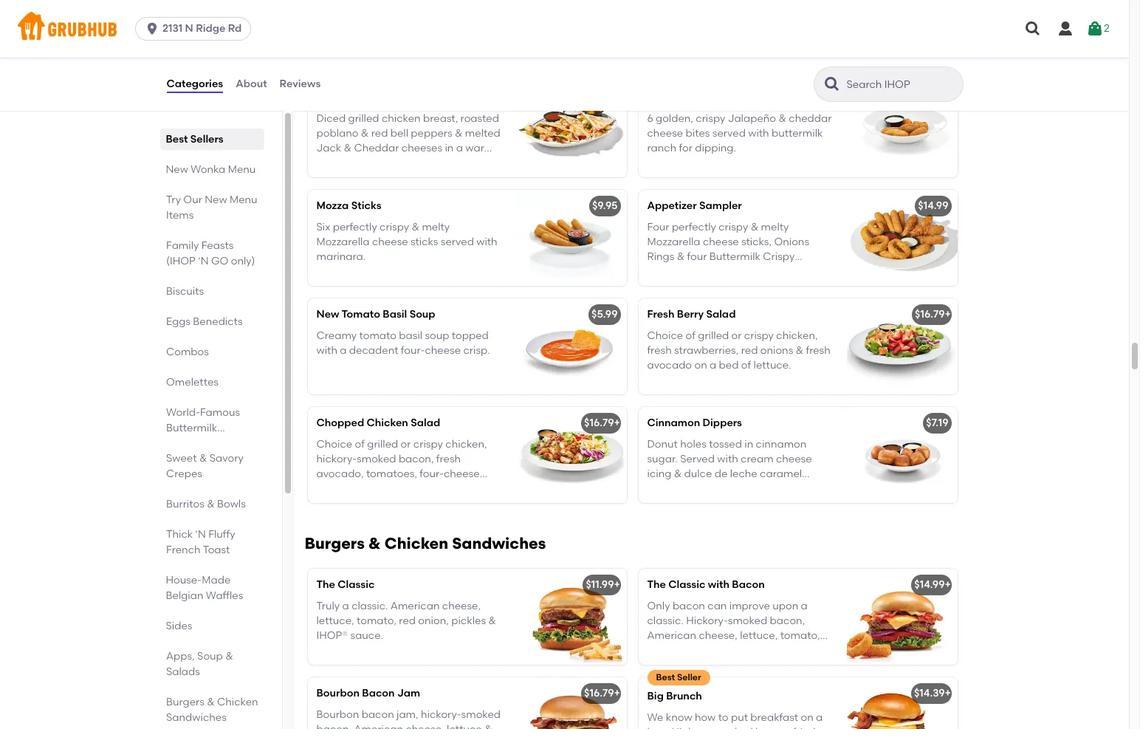 Task type: vqa. For each thing, say whether or not it's contained in the screenshot.
Gourmet Palace  logo
no



Task type: locate. For each thing, give the bounding box(es) containing it.
0 horizontal spatial burgers & chicken sandwiches
[[166, 696, 258, 724]]

bacon for american
[[362, 708, 394, 721]]

2 bourbon from the top
[[317, 708, 359, 721]]

crispy inside the 'six perfectly crispy & melty mozzarella cheese sticks served with marinara.'
[[380, 221, 409, 233]]

1 vertical spatial menu
[[229, 194, 257, 206]]

bed inside choice of grilled or crispy chicken, hickory-smoked bacon, fresh avocado, tomatoes, four-cheese blend & red onions on a bed of lettuce.
[[437, 483, 457, 495]]

0 vertical spatial tomato,
[[357, 614, 397, 627]]

the for the classic with bacon
[[647, 579, 666, 591]]

chicken, inside choice of grilled or crispy chicken, fresh strawberries, red onions & fresh avocado on a bed of lettuce.
[[777, 329, 818, 342]]

1 horizontal spatial onions
[[761, 344, 793, 357]]

new wonka menu
[[166, 163, 256, 176]]

to inside button
[[1088, 376, 1098, 389]]

0 vertical spatial burgers & chicken sandwiches
[[305, 534, 546, 553]]

the classic image
[[516, 569, 627, 665]]

burgers & chicken sandwiches down choice of grilled or crispy chicken, hickory-smoked bacon, fresh avocado, tomatoes, four-cheese blend & red onions on a bed of lettuce.
[[305, 534, 546, 553]]

house-
[[166, 574, 202, 586]]

1 vertical spatial served
[[441, 236, 474, 248]]

0 horizontal spatial bacon
[[362, 708, 394, 721]]

0 horizontal spatial tomato,
[[357, 614, 397, 627]]

with down jalapeño
[[748, 127, 769, 140]]

1 vertical spatial onion,
[[667, 644, 697, 657]]

sides tab
[[166, 618, 258, 634]]

family feasts (ihop 'n go only) tab
[[166, 238, 258, 269]]

smoked down put
[[714, 726, 753, 729]]

thick 'n fluffy french toast tab
[[166, 527, 258, 558]]

chopped chicken salad image
[[516, 407, 627, 503]]

2 horizontal spatial on
[[801, 711, 814, 724]]

four- down basil in the left top of the page
[[401, 344, 425, 357]]

1 horizontal spatial salads
[[413, 47, 466, 65]]

onions down tomatoes,
[[377, 483, 410, 495]]

lettuce. inside choice of grilled or crispy chicken, hickory-smoked bacon, fresh avocado, tomatoes, four-cheese blend & red onions on a bed of lettuce.
[[317, 498, 354, 510]]

sampler
[[699, 200, 742, 212]]

bourbon left jam
[[317, 687, 360, 700]]

in up the salsa,
[[445, 142, 454, 155]]

feasts
[[201, 239, 233, 252]]

1 horizontal spatial sandwiches
[[452, 534, 546, 553]]

brunch
[[666, 690, 702, 703]]

$7.19
[[926, 417, 949, 429]]

put
[[731, 711, 748, 724]]

0 vertical spatial apps, soup & salads
[[305, 47, 466, 65]]

chicken, inside choice of grilled or crispy chicken, hickory-smoked bacon, fresh avocado, tomatoes, four-cheese blend & red onions on a bed of lettuce.
[[446, 438, 487, 450]]

salad right the berry
[[706, 308, 736, 321]]

1 vertical spatial new
[[204, 194, 227, 206]]

1 horizontal spatial fresh
[[647, 344, 672, 357]]

burgers
[[305, 534, 365, 553], [166, 696, 204, 708]]

& inside tab
[[207, 498, 214, 510]]

tomato, inside only bacon can improve upon a classic. hickory-smoked bacon, american cheese, lettuce, tomato, red onion, pickles & ihop® sauce.
[[780, 629, 820, 642]]

bacon up "improve"
[[732, 579, 765, 591]]

0 vertical spatial onion,
[[418, 614, 449, 627]]

sauce. inside truly a classic. american cheese, lettuce, tomato, red onion, pickles & ihop® sauce.
[[351, 629, 383, 642]]

classic. inside only bacon can improve upon a classic. hickory-smoked bacon, american cheese, lettuce, tomato, red onion, pickles & ihop® sauce.
[[647, 614, 684, 627]]

0 horizontal spatial classic.
[[352, 599, 388, 612]]

apps, soup & salads up quesadilla
[[305, 47, 466, 65]]

onion,
[[418, 614, 449, 627], [667, 644, 697, 657]]

0 vertical spatial apps,
[[305, 47, 350, 65]]

hickory- up lettuce
[[421, 708, 461, 721]]

on down the strawberries,
[[695, 359, 707, 372]]

+ for choice of grilled or crispy chicken, hickory-smoked bacon, fresh avocado, tomatoes, four-cheese blend & red onions on a bed of lettuce.
[[614, 417, 620, 429]]

red
[[371, 127, 388, 140], [741, 344, 758, 357], [358, 483, 375, 495], [399, 614, 416, 627], [647, 644, 664, 657]]

served up the and
[[387, 157, 422, 170]]

four- inside creamy tomato basil soup topped with a decadent four-cheese crisp.
[[401, 344, 425, 357]]

apps, up reviews
[[305, 47, 350, 65]]

hickory- up avocado,
[[317, 453, 357, 465]]

ihop® down "improve"
[[747, 644, 779, 657]]

new right our
[[204, 194, 227, 206]]

apps, soup & salads inside tab
[[166, 650, 233, 678]]

four- inside choice of grilled or crispy chicken, hickory-smoked bacon, fresh avocado, tomatoes, four-cheese blend & red onions on a bed of lettuce.
[[420, 468, 444, 480]]

$14.39 +
[[914, 687, 951, 700]]

1 vertical spatial bourbon
[[317, 708, 359, 721]]

cheese, inside only bacon can improve upon a classic. hickory-smoked bacon, american cheese, lettuce, tomato, red onion, pickles & ihop® sauce.
[[699, 629, 738, 642]]

salads up the breast,
[[413, 47, 466, 65]]

best inside tab
[[166, 133, 188, 146]]

0 vertical spatial onions
[[761, 344, 793, 357]]

smoked up tomatoes,
[[357, 453, 396, 465]]

the up only
[[647, 579, 666, 591]]

with inside the diced grilled chicken breast, roasted poblano & red bell peppers & melted jack & cheddar cheeses in a warm, grilled tortilla. served with salsa, pickled jalapenos and sour cream.
[[424, 157, 445, 170]]

1 vertical spatial hickory-
[[421, 708, 461, 721]]

improve
[[730, 599, 770, 612]]

'n left go
[[198, 255, 208, 267]]

svg image inside 2131 n ridge rd button
[[145, 21, 160, 36]]

1 vertical spatial sauce.
[[351, 629, 383, 642]]

only
[[647, 599, 670, 612]]

cheese right tomatoes,
[[444, 468, 480, 480]]

de
[[715, 468, 728, 480]]

grilled down chopped chicken salad
[[367, 438, 398, 450]]

0 horizontal spatial lettuce,
[[317, 614, 354, 627]]

1 horizontal spatial served
[[713, 127, 746, 140]]

1 horizontal spatial choice
[[647, 329, 683, 342]]

best for best seller
[[656, 672, 675, 683]]

chicken,
[[777, 329, 818, 342], [446, 438, 487, 450]]

choice down fresh
[[647, 329, 683, 342]]

bed
[[719, 359, 739, 372], [437, 483, 457, 495]]

1 bourbon from the top
[[317, 687, 360, 700]]

1 vertical spatial on
[[412, 483, 425, 495]]

appetizer sampler image
[[847, 190, 958, 286]]

1 horizontal spatial ihop®
[[747, 644, 779, 657]]

soup down sides "tab"
[[197, 650, 223, 663]]

hickory-
[[686, 614, 728, 627], [672, 726, 714, 729]]

+ for choice of grilled or crispy chicken, fresh strawberries, red onions & fresh avocado on a bed of lettuce.
[[945, 308, 951, 321]]

cheese up ranch
[[647, 127, 683, 140]]

omelettes tab
[[166, 374, 258, 390]]

bourbon bacon jam image
[[516, 678, 627, 729]]

with inside the 'six perfectly crispy & melty mozzarella cheese sticks served with marinara.'
[[477, 236, 498, 248]]

in up the cream
[[745, 438, 754, 450]]

dippers
[[703, 417, 742, 429]]

sauce.
[[647, 483, 680, 495], [351, 629, 383, 642], [781, 644, 814, 657]]

onions right the strawberries,
[[761, 344, 793, 357]]

choice inside choice of grilled or crispy chicken, hickory-smoked bacon, fresh avocado, tomatoes, four-cheese blend & red onions on a bed of lettuce.
[[317, 438, 352, 450]]

sauce. down the 'icing'
[[647, 483, 680, 495]]

know
[[666, 711, 693, 724]]

american inside the bourbon bacon jam, hickory-smoked bacon, american cheese, lettuce
[[354, 723, 403, 729]]

ihop® inside only bacon can improve upon a classic. hickory-smoked bacon, american cheese, lettuce, tomato, red onion, pickles & ihop® sauce.
[[747, 644, 779, 657]]

& inside choice of grilled or crispy chicken, fresh strawberries, red onions & fresh avocado on a bed of lettuce.
[[796, 344, 804, 357]]

red up best seller
[[647, 644, 664, 657]]

0 horizontal spatial sandwiches
[[166, 711, 226, 724]]

to left checkou
[[1088, 376, 1098, 389]]

in inside the diced grilled chicken breast, roasted poblano & red bell peppers & melted jack & cheddar cheeses in a warm, grilled tortilla. served with salsa, pickled jalapenos and sour cream.
[[445, 142, 454, 155]]

hickory- inside choice of grilled or crispy chicken, hickory-smoked bacon, fresh avocado, tomatoes, four-cheese blend & red onions on a bed of lettuce.
[[317, 453, 357, 465]]

served up dulce
[[680, 453, 715, 465]]

tomato,
[[357, 614, 397, 627], [780, 629, 820, 642]]

big brunch image
[[847, 678, 958, 729]]

svg image
[[1024, 20, 1042, 38], [1057, 20, 1075, 38], [1087, 20, 1104, 38], [145, 21, 160, 36]]

soup up basil in the left top of the page
[[410, 308, 436, 321]]

1 vertical spatial hickory-
[[672, 726, 714, 729]]

ihop® down 'truly' in the bottom of the page
[[317, 629, 348, 642]]

hickory- down 'how'
[[672, 726, 714, 729]]

lettuce, down 'truly' in the bottom of the page
[[317, 614, 354, 627]]

burgers & chicken sandwiches down apps, soup & salads tab
[[166, 696, 258, 724]]

tomato, down the classic
[[357, 614, 397, 627]]

four- right tomatoes,
[[420, 468, 444, 480]]

served
[[713, 127, 746, 140], [441, 236, 474, 248]]

in
[[445, 142, 454, 155], [745, 438, 754, 450]]

burgers inside tab
[[166, 696, 204, 708]]

buttermilk
[[772, 127, 823, 140]]

big
[[647, 690, 664, 703]]

$14.99 for $14.99
[[918, 200, 949, 212]]

1 horizontal spatial in
[[745, 438, 754, 450]]

$14.99 for $14.99 +
[[915, 579, 945, 591]]

2 horizontal spatial fresh
[[806, 344, 831, 357]]

jam
[[397, 687, 420, 700]]

1 the from the left
[[317, 579, 335, 591]]

lettuce, down "improve"
[[740, 629, 778, 642]]

soup up the 'chicken quesadilla'
[[354, 47, 393, 65]]

or inside choice of grilled or crispy chicken, hickory-smoked bacon, fresh avocado, tomatoes, four-cheese blend & red onions on a bed of lettuce.
[[401, 438, 411, 450]]

american inside truly a classic. american cheese, lettuce, tomato, red onion, pickles & ihop® sauce.
[[391, 599, 440, 612]]

salad up choice of grilled or crispy chicken, hickory-smoked bacon, fresh avocado, tomatoes, four-cheese blend & red onions on a bed of lettuce.
[[411, 417, 440, 429]]

1 vertical spatial $16.79
[[584, 417, 614, 429]]

0 horizontal spatial soup
[[197, 650, 223, 663]]

chicken down choice of grilled or crispy chicken, hickory-smoked bacon, fresh avocado, tomatoes, four-cheese blend & red onions on a bed of lettuce.
[[385, 534, 448, 553]]

sauce. down upon
[[781, 644, 814, 657]]

cheese left sticks on the top of the page
[[372, 236, 408, 248]]

0 horizontal spatial salad
[[411, 417, 440, 429]]

new tomato basil soup
[[317, 308, 436, 321]]

new for new tomato basil soup
[[317, 308, 339, 321]]

1 horizontal spatial best
[[656, 672, 675, 683]]

reviews button
[[279, 58, 322, 111]]

ranch
[[647, 142, 677, 155]]

or inside choice of grilled or crispy chicken, fresh strawberries, red onions & fresh avocado on a bed of lettuce.
[[732, 329, 742, 342]]

2 the from the left
[[647, 579, 666, 591]]

0 vertical spatial bacon
[[732, 579, 765, 591]]

2 classic from the left
[[669, 579, 706, 591]]

go
[[211, 255, 228, 267]]

apps, down "sides"
[[166, 650, 194, 663]]

the classic with bacon
[[647, 579, 765, 591]]

0 vertical spatial american
[[391, 599, 440, 612]]

best
[[166, 133, 188, 146], [656, 672, 675, 683]]

0 horizontal spatial lettuce.
[[317, 498, 354, 510]]

a inside truly a classic. american cheese, lettuce, tomato, red onion, pickles & ihop® sauce.
[[342, 599, 349, 612]]

a inside the diced grilled chicken breast, roasted poblano & red bell peppers & melted jack & cheddar cheeses in a warm, grilled tortilla. served with salsa, pickled jalapenos and sour cream.
[[456, 142, 463, 155]]

bacon,
[[399, 453, 434, 465], [770, 614, 805, 627], [317, 723, 352, 729], [756, 726, 791, 729]]

four-
[[401, 344, 425, 357], [420, 468, 444, 480]]

chicken right chopped
[[367, 417, 408, 429]]

0 vertical spatial new
[[166, 163, 188, 176]]

smoked
[[357, 453, 396, 465], [728, 614, 768, 627], [461, 708, 501, 721], [714, 726, 753, 729]]

0 horizontal spatial onions
[[377, 483, 410, 495]]

0 vertical spatial burgers
[[305, 534, 365, 553]]

avocado,
[[317, 468, 364, 480]]

savory
[[209, 452, 243, 465]]

$8.39
[[922, 91, 949, 104]]

0 vertical spatial 'n
[[198, 255, 208, 267]]

0 horizontal spatial to
[[718, 711, 729, 724]]

0 horizontal spatial sauce.
[[351, 629, 383, 642]]

1 horizontal spatial chicken,
[[777, 329, 818, 342]]

apps,
[[305, 47, 350, 65], [166, 650, 194, 663]]

choice down chopped
[[317, 438, 352, 450]]

house-made belgian waffles tab
[[166, 572, 258, 603]]

1 classic from the left
[[338, 579, 375, 591]]

burgers up the classic
[[305, 534, 365, 553]]

apps, inside tab
[[166, 650, 194, 663]]

mozza sticks image
[[516, 190, 627, 286]]

about
[[236, 77, 267, 90]]

served inside the 'six perfectly crispy & melty mozzarella cheese sticks served with marinara.'
[[441, 236, 474, 248]]

classic up 'truly' in the bottom of the page
[[338, 579, 375, 591]]

1 vertical spatial four-
[[420, 468, 444, 480]]

new up try
[[166, 163, 188, 176]]

1 vertical spatial soup
[[410, 308, 436, 321]]

2 horizontal spatial soup
[[410, 308, 436, 321]]

smoked inside 'we know how to put breakfast on a bun. hickory-smoked bacon, frie'
[[714, 726, 753, 729]]

cheese inside 6 golden, crispy jalapeño & cheddar cheese bites served with buttermilk ranch for dipping.
[[647, 127, 683, 140]]

0 vertical spatial in
[[445, 142, 454, 155]]

served up dipping.
[[713, 127, 746, 140]]

0 vertical spatial bacon
[[673, 599, 705, 612]]

hickory-
[[317, 453, 357, 465], [421, 708, 461, 721]]

or up tomatoes,
[[401, 438, 411, 450]]

0 horizontal spatial ihop®
[[317, 629, 348, 642]]

2 horizontal spatial sauce.
[[781, 644, 814, 657]]

to inside 'we know how to put breakfast on a bun. hickory-smoked bacon, frie'
[[718, 711, 729, 724]]

bourbon inside the bourbon bacon jam, hickory-smoked bacon, american cheese, lettuce
[[317, 708, 359, 721]]

1 vertical spatial burgers & chicken sandwiches
[[166, 696, 258, 724]]

soup
[[425, 329, 449, 342]]

family
[[166, 239, 199, 252]]

grilled
[[348, 112, 379, 125], [317, 157, 348, 170], [698, 329, 729, 342], [367, 438, 398, 450]]

1 horizontal spatial apps, soup & salads
[[305, 47, 466, 65]]

with down the tossed at the right bottom
[[717, 453, 738, 465]]

classic. down the classic
[[352, 599, 388, 612]]

truly a classic. american cheese, lettuce, tomato, red onion, pickles & ihop® sauce.
[[317, 599, 496, 642]]

blend
[[317, 483, 345, 495]]

2131 n ridge rd button
[[135, 17, 257, 41]]

jalapeño cheese bites image
[[847, 81, 958, 178]]

smoked up lettuce
[[461, 708, 501, 721]]

bacon inside only bacon can improve upon a classic. hickory-smoked bacon, american cheese, lettuce, tomato, red onion, pickles & ihop® sauce.
[[673, 599, 705, 612]]

2131
[[163, 22, 183, 35]]

bacon, down breakfast on the bottom of page
[[756, 726, 791, 729]]

sticks
[[411, 236, 438, 248]]

bacon, down bourbon bacon jam
[[317, 723, 352, 729]]

with up the sour on the top left
[[424, 157, 445, 170]]

classic for bacon
[[669, 579, 706, 591]]

bourbon down bourbon bacon jam
[[317, 708, 359, 721]]

0 vertical spatial to
[[1088, 376, 1098, 389]]

bacon, down upon
[[770, 614, 805, 627]]

'n inside family feasts (ihop 'n go only)
[[198, 255, 208, 267]]

0 horizontal spatial choice
[[317, 438, 352, 450]]

made
[[202, 574, 231, 586]]

+ for truly a classic. american cheese, lettuce, tomato, red onion, pickles & ihop® sauce.
[[614, 579, 620, 591]]

0 horizontal spatial burgers
[[166, 696, 204, 708]]

menu inside 'try our new menu items'
[[229, 194, 257, 206]]

1 vertical spatial $16.79 +
[[584, 417, 620, 429]]

red up cheddar
[[371, 127, 388, 140]]

tomato, down upon
[[780, 629, 820, 642]]

best up the big brunch
[[656, 672, 675, 683]]

the for the classic
[[317, 579, 335, 591]]

hickory- inside only bacon can improve upon a classic. hickory-smoked bacon, american cheese, lettuce, tomato, red onion, pickles & ihop® sauce.
[[686, 614, 728, 627]]

sauce. down the classic
[[351, 629, 383, 642]]

red up jam
[[399, 614, 416, 627]]

salad for chopped chicken salad
[[411, 417, 440, 429]]

1 vertical spatial chicken,
[[446, 438, 487, 450]]

6 golden, crispy jalapeño & cheddar cheese bites served with buttermilk ranch for dipping.
[[647, 112, 832, 155]]

menu right wonka
[[228, 163, 256, 176]]

0 vertical spatial pickles
[[451, 614, 486, 627]]

0 horizontal spatial served
[[387, 157, 422, 170]]

categories
[[167, 77, 223, 90]]

burgers down apps, soup & salads tab
[[166, 696, 204, 708]]

choice for hickory-
[[317, 438, 352, 450]]

0 vertical spatial $14.99
[[918, 200, 949, 212]]

0 horizontal spatial hickory-
[[317, 453, 357, 465]]

tossed
[[709, 438, 742, 450]]

crispy inside choice of grilled or crispy chicken, hickory-smoked bacon, fresh avocado, tomatoes, four-cheese blend & red onions on a bed of lettuce.
[[414, 438, 443, 450]]

on right breakfast on the bottom of page
[[801, 711, 814, 724]]

1 vertical spatial lettuce,
[[740, 629, 778, 642]]

1 horizontal spatial new
[[204, 194, 227, 206]]

onions inside choice of grilled or crispy chicken, hickory-smoked bacon, fresh avocado, tomatoes, four-cheese blend & red onions on a bed of lettuce.
[[377, 483, 410, 495]]

classic up only
[[669, 579, 706, 591]]

grilled down the 'chicken quesadilla'
[[348, 112, 379, 125]]

bacon, up tomatoes,
[[399, 453, 434, 465]]

+ for bourbon bacon jam, hickory-smoked bacon, american cheese, lettuce 
[[614, 687, 620, 700]]

$16.79 +
[[915, 308, 951, 321], [584, 417, 620, 429], [584, 687, 620, 700]]

1 vertical spatial served
[[680, 453, 715, 465]]

0 vertical spatial chicken,
[[777, 329, 818, 342]]

2 vertical spatial on
[[801, 711, 814, 724]]

cream.
[[453, 172, 489, 185]]

world-famous buttermilk pancakes sweet & savory crepes
[[166, 406, 243, 480]]

or for bacon,
[[401, 438, 411, 450]]

red inside the diced grilled chicken breast, roasted poblano & red bell peppers & melted jack & cheddar cheeses in a warm, grilled tortilla. served with salsa, pickled jalapenos and sour cream.
[[371, 127, 388, 140]]

burritos & bowls tab
[[166, 496, 258, 512]]

combos tab
[[166, 344, 258, 360]]

1 horizontal spatial served
[[680, 453, 715, 465]]

0 vertical spatial $16.79 +
[[915, 308, 951, 321]]

0 vertical spatial hickory-
[[686, 614, 728, 627]]

to left put
[[718, 711, 729, 724]]

cheese inside the 'six perfectly crispy & melty mozzarella cheese sticks served with marinara.'
[[372, 236, 408, 248]]

0 horizontal spatial classic
[[338, 579, 375, 591]]

best for best sellers
[[166, 133, 188, 146]]

red down tomatoes,
[[358, 483, 375, 495]]

to
[[1088, 376, 1098, 389], [718, 711, 729, 724]]

1 vertical spatial pickles
[[700, 644, 734, 657]]

the up 'truly' in the bottom of the page
[[317, 579, 335, 591]]

6
[[647, 112, 653, 125]]

bacon down bourbon bacon jam
[[362, 708, 394, 721]]

jack
[[317, 142, 341, 155]]

1 horizontal spatial onion,
[[667, 644, 697, 657]]

grilled up the strawberries,
[[698, 329, 729, 342]]

cheese down cinnamon
[[776, 453, 812, 465]]

of
[[686, 329, 696, 342], [741, 359, 751, 372], [355, 438, 365, 450], [459, 483, 469, 495]]

classic. down only
[[647, 614, 684, 627]]

0 vertical spatial served
[[713, 127, 746, 140]]

1 vertical spatial salad
[[411, 417, 440, 429]]

mozzarella
[[317, 236, 370, 248]]

benedicts
[[193, 315, 242, 328]]

french
[[166, 544, 200, 556]]

'n right thick
[[195, 528, 206, 541]]

smoked down "improve"
[[728, 614, 768, 627]]

with right sticks on the top of the page
[[477, 236, 498, 248]]

0 horizontal spatial chicken,
[[446, 438, 487, 450]]

six perfectly crispy & melty mozzarella cheese sticks served with marinara.
[[317, 221, 498, 263]]

donut
[[647, 438, 678, 450]]

$14.99 +
[[915, 579, 951, 591]]

served down melty
[[441, 236, 474, 248]]

wonka
[[191, 163, 226, 176]]

proceed to checkou button
[[997, 370, 1140, 396]]

0 vertical spatial classic.
[[352, 599, 388, 612]]

0 vertical spatial hickory-
[[317, 453, 357, 465]]

served inside 6 golden, crispy jalapeño & cheddar cheese bites served with buttermilk ranch for dipping.
[[713, 127, 746, 140]]

with inside 6 golden, crispy jalapeño & cheddar cheese bites served with buttermilk ranch for dipping.
[[748, 127, 769, 140]]

0 horizontal spatial apps,
[[166, 650, 194, 663]]

1 horizontal spatial bed
[[719, 359, 739, 372]]

2 vertical spatial american
[[354, 723, 403, 729]]

best left the sellers
[[166, 133, 188, 146]]

onions
[[761, 344, 793, 357], [377, 483, 410, 495]]

& inside 6 golden, crispy jalapeño & cheddar cheese bites served with buttermilk ranch for dipping.
[[779, 112, 787, 125]]

on inside 'we know how to put breakfast on a bun. hickory-smoked bacon, frie'
[[801, 711, 814, 724]]

bacon left jam
[[362, 687, 395, 700]]

1 vertical spatial bacon
[[362, 687, 395, 700]]

upon
[[773, 599, 799, 612]]

0 vertical spatial cheese,
[[442, 599, 481, 612]]

cheese down soup on the top left of the page
[[425, 344, 461, 357]]

1 vertical spatial salads
[[166, 666, 200, 678]]

red right the strawberries,
[[741, 344, 758, 357]]

grilled up pickled
[[317, 157, 348, 170]]

with down creamy
[[317, 344, 338, 357]]

chicken down apps, soup & salads tab
[[217, 696, 258, 708]]

a inside creamy tomato basil soup topped with a decadent four-cheese crisp.
[[340, 344, 347, 357]]

search icon image
[[823, 75, 841, 93]]

pickles inside truly a classic. american cheese, lettuce, tomato, red onion, pickles & ihop® sauce.
[[451, 614, 486, 627]]

cinnamon dippers image
[[847, 407, 958, 503]]

$14.99
[[918, 200, 949, 212], [915, 579, 945, 591]]

1 horizontal spatial or
[[732, 329, 742, 342]]

0 horizontal spatial bed
[[437, 483, 457, 495]]

1 vertical spatial burgers
[[166, 696, 204, 708]]

1 vertical spatial lettuce.
[[317, 498, 354, 510]]

on down tomatoes,
[[412, 483, 425, 495]]

bed inside choice of grilled or crispy chicken, fresh strawberries, red onions & fresh avocado on a bed of lettuce.
[[719, 359, 739, 372]]

served for sticks
[[441, 236, 474, 248]]

2 vertical spatial $16.79
[[584, 687, 614, 700]]

reviews
[[280, 77, 321, 90]]

a inside 'we know how to put breakfast on a bun. hickory-smoked bacon, frie'
[[816, 711, 823, 724]]

berry
[[677, 308, 704, 321]]

& inside choice of grilled or crispy chicken, hickory-smoked bacon, fresh avocado, tomatoes, four-cheese blend & red onions on a bed of lettuce.
[[348, 483, 355, 495]]

or up the strawberries,
[[732, 329, 742, 342]]

new tomato basil soup image
[[516, 299, 627, 395]]

smoked inside choice of grilled or crispy chicken, hickory-smoked bacon, fresh avocado, tomatoes, four-cheese blend & red onions on a bed of lettuce.
[[357, 453, 396, 465]]

salads down "sides"
[[166, 666, 200, 678]]

apps, soup & salads down sides "tab"
[[166, 650, 233, 678]]

0 horizontal spatial pickles
[[451, 614, 486, 627]]

1 vertical spatial classic.
[[647, 614, 684, 627]]

try our new menu items
[[166, 194, 257, 222]]

1 horizontal spatial pickles
[[700, 644, 734, 657]]

new up creamy
[[317, 308, 339, 321]]

served for bites
[[713, 127, 746, 140]]

chicken, for fresh
[[446, 438, 487, 450]]

1 vertical spatial ihop®
[[747, 644, 779, 657]]

0 vertical spatial served
[[387, 157, 422, 170]]

bacon down the classic with bacon
[[673, 599, 705, 612]]

smoked inside the bourbon bacon jam, hickory-smoked bacon, american cheese, lettuce
[[461, 708, 501, 721]]

soup
[[354, 47, 393, 65], [410, 308, 436, 321], [197, 650, 223, 663]]

2 vertical spatial soup
[[197, 650, 223, 663]]

0 vertical spatial bourbon
[[317, 687, 360, 700]]

bourbon
[[317, 687, 360, 700], [317, 708, 359, 721]]

hickory- down can
[[686, 614, 728, 627]]

burgers & chicken sandwiches
[[305, 534, 546, 553], [166, 696, 258, 724]]

world-famous buttermilk pancakes tab
[[166, 405, 258, 450]]

menu down new wonka menu tab
[[229, 194, 257, 206]]

red inside choice of grilled or crispy chicken, hickory-smoked bacon, fresh avocado, tomatoes, four-cheese blend & red onions on a bed of lettuce.
[[358, 483, 375, 495]]

0 horizontal spatial the
[[317, 579, 335, 591]]

bacon for classic.
[[673, 599, 705, 612]]

combos
[[166, 346, 209, 358]]



Task type: describe. For each thing, give the bounding box(es) containing it.
fresh inside choice of grilled or crispy chicken, hickory-smoked bacon, fresh avocado, tomatoes, four-cheese blend & red onions on a bed of lettuce.
[[436, 453, 461, 465]]

eggs
[[166, 315, 190, 328]]

cinnamon
[[756, 438, 807, 450]]

grilled inside choice of grilled or crispy chicken, hickory-smoked bacon, fresh avocado, tomatoes, four-cheese blend & red onions on a bed of lettuce.
[[367, 438, 398, 450]]

1 horizontal spatial apps,
[[305, 47, 350, 65]]

lettuce. inside choice of grilled or crispy chicken, fresh strawberries, red onions & fresh avocado on a bed of lettuce.
[[754, 359, 792, 372]]

breast,
[[423, 112, 458, 125]]

0 vertical spatial soup
[[354, 47, 393, 65]]

classic. inside truly a classic. american cheese, lettuce, tomato, red onion, pickles & ihop® sauce.
[[352, 599, 388, 612]]

bacon, inside 'we know how to put breakfast on a bun. hickory-smoked bacon, frie'
[[756, 726, 791, 729]]

classic for a
[[338, 579, 375, 591]]

cheeses
[[402, 142, 443, 155]]

tomato
[[342, 308, 380, 321]]

roasted
[[461, 112, 499, 125]]

red inside only bacon can improve upon a classic. hickory-smoked bacon, american cheese, lettuce, tomato, red onion, pickles & ihop® sauce.
[[647, 644, 664, 657]]

$11.99 +
[[586, 579, 620, 591]]

pickles inside only bacon can improve upon a classic. hickory-smoked bacon, american cheese, lettuce, tomato, red onion, pickles & ihop® sauce.
[[700, 644, 734, 657]]

poblano
[[317, 127, 359, 140]]

sauce. inside only bacon can improve upon a classic. hickory-smoked bacon, american cheese, lettuce, tomato, red onion, pickles & ihop® sauce.
[[781, 644, 814, 657]]

eggs benedicts
[[166, 315, 242, 328]]

the classic with bacon image
[[847, 569, 958, 665]]

sticks
[[351, 200, 382, 212]]

diced grilled chicken breast, roasted poblano & red bell peppers & melted jack & cheddar cheeses in a warm, grilled tortilla. served with salsa, pickled jalapenos and sour cream.
[[317, 112, 501, 185]]

bowls
[[217, 498, 245, 510]]

belgian
[[166, 589, 203, 602]]

red inside choice of grilled or crispy chicken, fresh strawberries, red onions & fresh avocado on a bed of lettuce.
[[741, 344, 758, 357]]

thick 'n fluffy french toast
[[166, 528, 235, 556]]

jalapeño
[[728, 112, 776, 125]]

$16.79 + for choice of grilled or crispy chicken, hickory-smoked bacon, fresh avocado, tomatoes, four-cheese blend & red onions on a bed of lettuce.
[[584, 417, 620, 429]]

$16.79 for choice of grilled or crispy chicken, hickory-smoked bacon, fresh avocado, tomatoes, four-cheese blend & red onions on a bed of lettuce.
[[584, 417, 614, 429]]

topped
[[452, 329, 489, 342]]

lettuce, inside truly a classic. american cheese, lettuce, tomato, red onion, pickles & ihop® sauce.
[[317, 614, 354, 627]]

appetizer
[[647, 200, 697, 212]]

melty
[[422, 221, 450, 233]]

crispy inside 6 golden, crispy jalapeño & cheddar cheese bites served with buttermilk ranch for dipping.
[[696, 112, 726, 125]]

'n inside thick 'n fluffy french toast
[[195, 528, 206, 541]]

melted
[[465, 127, 501, 140]]

cinnamon
[[647, 417, 700, 429]]

perfectly
[[333, 221, 377, 233]]

soup inside apps, soup & salads
[[197, 650, 223, 663]]

sweet
[[166, 452, 197, 465]]

decadent
[[349, 344, 398, 357]]

smoked inside only bacon can improve upon a classic. hickory-smoked bacon, american cheese, lettuce, tomato, red onion, pickles & ihop® sauce.
[[728, 614, 768, 627]]

& inside apps, soup & salads
[[225, 650, 233, 663]]

$16.79 for bourbon bacon jam, hickory-smoked bacon, american cheese, lettuce 
[[584, 687, 614, 700]]

house-made belgian waffles
[[166, 574, 243, 602]]

fresh berry salad image
[[847, 299, 958, 395]]

proceed to checkou
[[1042, 376, 1140, 389]]

the classic
[[317, 579, 375, 591]]

icing
[[647, 468, 672, 480]]

fluffy
[[208, 528, 235, 541]]

new inside 'try our new menu items'
[[204, 194, 227, 206]]

chopped
[[317, 417, 364, 429]]

family feasts (ihop 'n go only)
[[166, 239, 255, 267]]

ihop® inside truly a classic. american cheese, lettuce, tomato, red onion, pickles & ihop® sauce.
[[317, 629, 348, 642]]

pancakes
[[166, 437, 215, 450]]

onions inside choice of grilled or crispy chicken, fresh strawberries, red onions & fresh avocado on a bed of lettuce.
[[761, 344, 793, 357]]

biscuits tab
[[166, 284, 258, 299]]

ridge
[[196, 22, 226, 35]]

& inside truly a classic. american cheese, lettuce, tomato, red onion, pickles & ihop® sauce.
[[488, 614, 496, 627]]

can
[[708, 599, 727, 612]]

basil
[[399, 329, 423, 342]]

hickory- inside the bourbon bacon jam, hickory-smoked bacon, american cheese, lettuce
[[421, 708, 461, 721]]

$14.39
[[914, 687, 945, 700]]

fresh
[[647, 308, 675, 321]]

crisp.
[[463, 344, 490, 357]]

$16.79 + for choice of grilled or crispy chicken, fresh strawberries, red onions & fresh avocado on a bed of lettuce.
[[915, 308, 951, 321]]

diced
[[317, 112, 346, 125]]

best sellers tab
[[166, 131, 258, 147]]

dipping.
[[695, 142, 736, 155]]

fresh berry salad
[[647, 308, 736, 321]]

cheese inside donut holes tossed in cinnamon sugar. served with cream cheese icing & dulce de leche caramel sauce.
[[776, 453, 812, 465]]

red inside truly a classic. american cheese, lettuce, tomato, red onion, pickles & ihop® sauce.
[[399, 614, 416, 627]]

$16.79 + for bourbon bacon jam, hickory-smoked bacon, american cheese, lettuce 
[[584, 687, 620, 700]]

hickory- inside 'we know how to put breakfast on a bun. hickory-smoked bacon, frie'
[[672, 726, 714, 729]]

proceed
[[1042, 376, 1085, 389]]

we know how to put breakfast on a bun. hickory-smoked bacon, frie
[[647, 711, 823, 729]]

omelettes
[[166, 376, 218, 389]]

crepes
[[166, 468, 202, 480]]

bourbon for bourbon bacon jam, hickory-smoked bacon, american cheese, lettuce 
[[317, 708, 359, 721]]

appetizer sampler
[[647, 200, 742, 212]]

bourbon for bourbon bacon jam
[[317, 687, 360, 700]]

$5.99
[[592, 308, 618, 321]]

choice for fresh
[[647, 329, 683, 342]]

chicken quesadilla image
[[516, 81, 627, 178]]

2 button
[[1087, 16, 1110, 42]]

0 vertical spatial sandwiches
[[452, 534, 546, 553]]

cheese, inside truly a classic. american cheese, lettuce, tomato, red onion, pickles & ihop® sauce.
[[442, 599, 481, 612]]

or for red
[[732, 329, 742, 342]]

cheese, inside the bourbon bacon jam, hickory-smoked bacon, american cheese, lettuce
[[406, 723, 444, 729]]

best seller
[[656, 672, 701, 683]]

burgers & chicken sandwiches inside tab
[[166, 696, 258, 724]]

a inside only bacon can improve upon a classic. hickory-smoked bacon, american cheese, lettuce, tomato, red onion, pickles & ihop® sauce.
[[801, 599, 808, 612]]

Search IHOP search field
[[845, 78, 958, 92]]

salads inside apps, soup & salads
[[166, 666, 200, 678]]

1 horizontal spatial bacon
[[732, 579, 765, 591]]

strawberries,
[[674, 344, 739, 357]]

golden,
[[656, 112, 694, 125]]

burritos
[[166, 498, 204, 510]]

donut holes tossed in cinnamon sugar. served with cream cheese icing & dulce de leche caramel sauce.
[[647, 438, 812, 495]]

cheese inside choice of grilled or crispy chicken, hickory-smoked bacon, fresh avocado, tomatoes, four-cheese blend & red onions on a bed of lettuce.
[[444, 468, 480, 480]]

$16.79 for choice of grilled or crispy chicken, fresh strawberries, red onions & fresh avocado on a bed of lettuce.
[[915, 308, 945, 321]]

a inside choice of grilled or crispy chicken, hickory-smoked bacon, fresh avocado, tomatoes, four-cheese blend & red onions on a bed of lettuce.
[[428, 483, 434, 495]]

$11.99
[[586, 579, 614, 591]]

chicken, for onions
[[777, 329, 818, 342]]

with inside donut holes tossed in cinnamon sugar. served with cream cheese icing & dulce de leche caramel sauce.
[[717, 453, 738, 465]]

creamy tomato basil soup topped with a decadent four-cheese crisp.
[[317, 329, 490, 357]]

quesadilla
[[361, 91, 416, 104]]

onion, inside only bacon can improve upon a classic. hickory-smoked bacon, american cheese, lettuce, tomato, red onion, pickles & ihop® sauce.
[[667, 644, 697, 657]]

thick
[[166, 528, 193, 541]]

+ for only bacon can improve upon a classic. hickory-smoked bacon, american cheese, lettuce, tomato, red onion, pickles & ihop® sauce.
[[945, 579, 951, 591]]

best sellers
[[166, 133, 224, 146]]

0 vertical spatial salads
[[413, 47, 466, 65]]

only)
[[231, 255, 255, 267]]

marinara.
[[317, 251, 366, 263]]

cheese inside creamy tomato basil soup topped with a decadent four-cheese crisp.
[[425, 344, 461, 357]]

svg image inside 2 button
[[1087, 20, 1104, 38]]

with inside creamy tomato basil soup topped with a decadent four-cheese crisp.
[[317, 344, 338, 357]]

mozza sticks
[[317, 200, 382, 212]]

& inside donut holes tossed in cinnamon sugar. served with cream cheese icing & dulce de leche caramel sauce.
[[674, 468, 682, 480]]

bites
[[686, 127, 710, 140]]

lettuce, inside only bacon can improve upon a classic. hickory-smoked bacon, american cheese, lettuce, tomato, red onion, pickles & ihop® sauce.
[[740, 629, 778, 642]]

toast
[[203, 544, 230, 556]]

cinnamon dippers
[[647, 417, 742, 429]]

& inside only bacon can improve upon a classic. hickory-smoked bacon, american cheese, lettuce, tomato, red onion, pickles & ihop® sauce.
[[737, 644, 745, 657]]

six
[[317, 221, 330, 233]]

basil
[[383, 308, 407, 321]]

crispy inside choice of grilled or crispy chicken, fresh strawberries, red onions & fresh avocado on a bed of lettuce.
[[744, 329, 774, 342]]

on inside choice of grilled or crispy chicken, hickory-smoked bacon, fresh avocado, tomatoes, four-cheese blend & red onions on a bed of lettuce.
[[412, 483, 425, 495]]

new for new wonka menu
[[166, 163, 188, 176]]

with up can
[[708, 579, 730, 591]]

grilled inside choice of grilled or crispy chicken, fresh strawberries, red onions & fresh avocado on a bed of lettuce.
[[698, 329, 729, 342]]

american inside only bacon can improve upon a classic. hickory-smoked bacon, american cheese, lettuce, tomato, red onion, pickles & ihop® sauce.
[[647, 629, 697, 642]]

2131 n ridge rd
[[163, 22, 242, 35]]

choice of grilled or crispy chicken, hickory-smoked bacon, fresh avocado, tomatoes, four-cheese blend & red onions on a bed of lettuce.
[[317, 438, 487, 510]]

apps, soup & salads tab
[[166, 649, 258, 680]]

a inside choice of grilled or crispy chicken, fresh strawberries, red onions & fresh avocado on a bed of lettuce.
[[710, 359, 717, 372]]

lettuce
[[447, 723, 482, 729]]

onion, inside truly a classic. american cheese, lettuce, tomato, red onion, pickles & ihop® sauce.
[[418, 614, 449, 627]]

jalapenos
[[355, 172, 405, 185]]

only bacon can improve upon a classic. hickory-smoked bacon, american cheese, lettuce, tomato, red onion, pickles & ihop® sauce.
[[647, 599, 820, 657]]

& inside world-famous buttermilk pancakes sweet & savory crepes
[[199, 452, 207, 465]]

buttermilk
[[166, 422, 217, 434]]

dulce
[[684, 468, 712, 480]]

$9.95
[[592, 200, 618, 212]]

served inside donut holes tossed in cinnamon sugar. served with cream cheese icing & dulce de leche caramel sauce.
[[680, 453, 715, 465]]

bacon, inside the bourbon bacon jam, hickory-smoked bacon, american cheese, lettuce
[[317, 723, 352, 729]]

pickled
[[317, 172, 353, 185]]

main navigation navigation
[[0, 0, 1129, 58]]

in inside donut holes tossed in cinnamon sugar. served with cream cheese icing & dulce de leche caramel sauce.
[[745, 438, 754, 450]]

how
[[695, 711, 716, 724]]

our
[[183, 194, 202, 206]]

for
[[679, 142, 693, 155]]

sauce. inside donut holes tossed in cinnamon sugar. served with cream cheese icing & dulce de leche caramel sauce.
[[647, 483, 680, 495]]

& inside the 'six perfectly crispy & melty mozzarella cheese sticks served with marinara.'
[[412, 221, 420, 233]]

sellers
[[190, 133, 224, 146]]

on inside choice of grilled or crispy chicken, fresh strawberries, red onions & fresh avocado on a bed of lettuce.
[[695, 359, 707, 372]]

and
[[407, 172, 427, 185]]

burgers & chicken sandwiches tab
[[166, 694, 258, 725]]

bacon, inside choice of grilled or crispy chicken, hickory-smoked bacon, fresh avocado, tomatoes, four-cheese blend & red onions on a bed of lettuce.
[[399, 453, 434, 465]]

chicken up diced
[[317, 91, 358, 104]]

new wonka menu tab
[[166, 162, 258, 177]]

eggs benedicts tab
[[166, 314, 258, 329]]

we
[[647, 711, 664, 724]]

sweet & savory crepes tab
[[166, 451, 258, 482]]

sandwiches inside the burgers & chicken sandwiches tab
[[166, 711, 226, 724]]

1 horizontal spatial burgers & chicken sandwiches
[[305, 534, 546, 553]]

salad for fresh berry salad
[[706, 308, 736, 321]]

bacon, inside only bacon can improve upon a classic. hickory-smoked bacon, american cheese, lettuce, tomato, red onion, pickles & ihop® sauce.
[[770, 614, 805, 627]]

bell
[[391, 127, 408, 140]]

chicken inside tab
[[217, 696, 258, 708]]

cream
[[741, 453, 774, 465]]

tomato, inside truly a classic. american cheese, lettuce, tomato, red onion, pickles & ihop® sauce.
[[357, 614, 397, 627]]

try our new menu items tab
[[166, 192, 258, 223]]

0 vertical spatial menu
[[228, 163, 256, 176]]

choice of grilled or crispy chicken, fresh strawberries, red onions & fresh avocado on a bed of lettuce.
[[647, 329, 831, 372]]

served inside the diced grilled chicken breast, roasted poblano & red bell peppers & melted jack & cheddar cheeses in a warm, grilled tortilla. served with salsa, pickled jalapenos and sour cream.
[[387, 157, 422, 170]]

seller
[[677, 672, 701, 683]]



